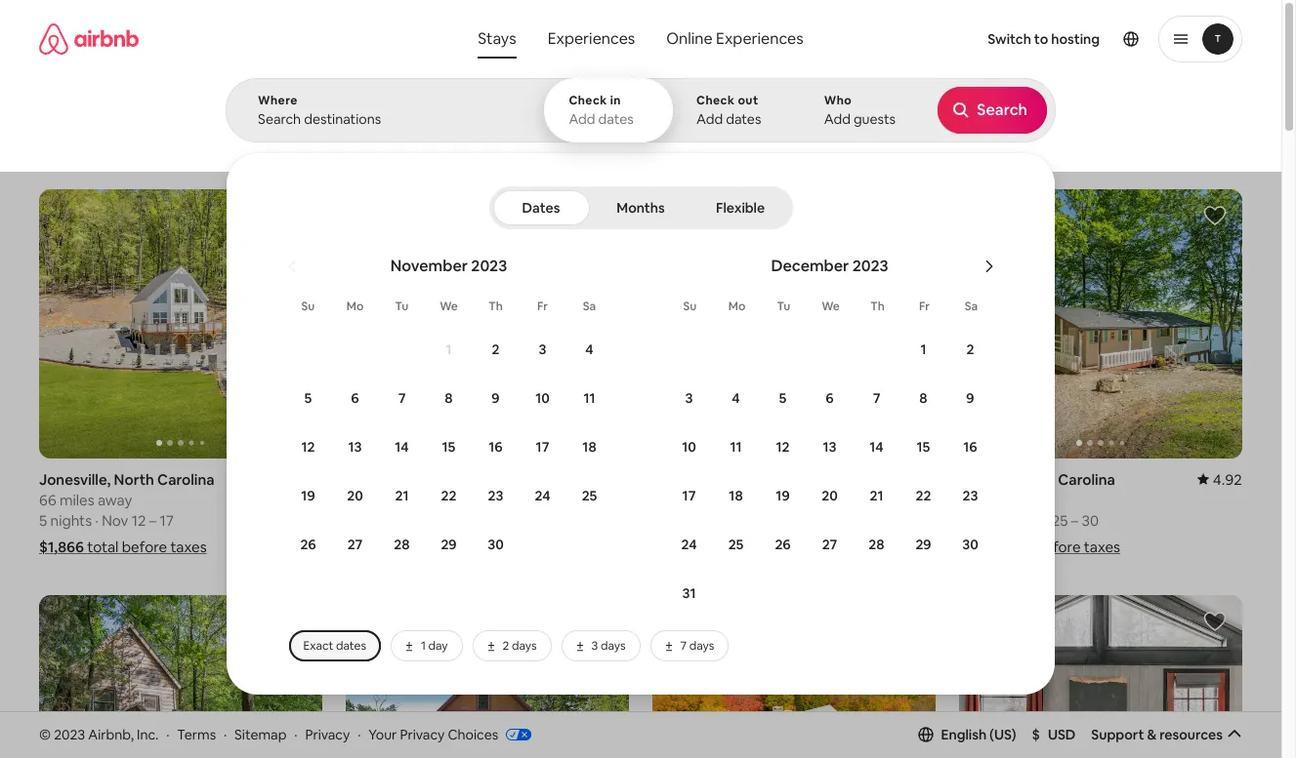 Task type: vqa. For each thing, say whether or not it's contained in the screenshot.
Mo
yes



Task type: locate. For each thing, give the bounding box(es) containing it.
0 horizontal spatial 7 button
[[378, 375, 425, 422]]

27 right $2,459 total before taxes
[[822, 536, 837, 554]]

total inside button
[[1084, 128, 1111, 144]]

total down the nights
[[87, 538, 119, 556]]

4 north from the left
[[1015, 470, 1055, 489]]

domes
[[817, 145, 856, 160]]

20 button left 5.0 out of 5 average rating image
[[806, 473, 853, 520]]

1 28 button from the left
[[378, 522, 425, 568]]

1 16 from the left
[[489, 439, 503, 456]]

dates down in
[[598, 110, 634, 128]]

views
[[661, 144, 692, 160]]

1 horizontal spatial 8 button
[[900, 375, 947, 422]]

2 horizontal spatial 5
[[779, 390, 787, 407]]

group containing national parks
[[39, 98, 908, 174]]

0 horizontal spatial 27
[[347, 536, 363, 554]]

online experiences link
[[651, 20, 819, 59]]

26 down blowing rock, north carolina 78 miles away
[[775, 536, 791, 554]]

0 vertical spatial 4
[[585, 341, 594, 358]]

1 horizontal spatial 9 button
[[947, 375, 994, 422]]

1 experiences from the left
[[548, 28, 635, 49]]

2 16 from the left
[[963, 439, 977, 456]]

flexible button
[[692, 190, 789, 226]]

29 button down the huntersville, north carolina 14 miles away
[[425, 522, 472, 568]]

1 away from the left
[[98, 491, 132, 509]]

4.92 out of 5 average rating image
[[1197, 470, 1242, 489]]

taxes inside jonesville, north carolina 66 miles away 5 nights · nov 12 – 17 $1,866 total before taxes
[[170, 538, 207, 556]]

0 horizontal spatial 11 button
[[566, 375, 613, 422]]

2 for december 2023
[[967, 341, 974, 358]]

13 for 1st 13 button from left
[[348, 439, 362, 456]]

23 button up $1,151
[[947, 473, 994, 520]]

1 horizontal spatial 22
[[916, 487, 931, 505]]

1 vertical spatial 3
[[685, 390, 693, 407]]

17 button
[[519, 424, 566, 471], [666, 473, 713, 520]]

1 button
[[425, 326, 472, 373], [900, 326, 947, 373]]

0 horizontal spatial 15 button
[[425, 424, 472, 471]]

dates inside check in add dates
[[598, 110, 634, 128]]

12
[[301, 439, 315, 456], [776, 439, 790, 456], [132, 511, 146, 530]]

0 horizontal spatial 11
[[584, 390, 595, 407]]

2023 for november
[[471, 256, 507, 276]]

experiences up in
[[548, 28, 635, 49]]

2 22 from the left
[[916, 487, 931, 505]]

1 horizontal spatial 2023
[[471, 256, 507, 276]]

4
[[585, 341, 594, 358], [732, 390, 740, 407]]

miles for 14
[[364, 491, 398, 509]]

display total before taxes button
[[1025, 112, 1242, 159]]

tab list
[[493, 187, 789, 230]]

2 19 from the left
[[776, 487, 790, 505]]

19
[[301, 487, 315, 505], [776, 487, 790, 505]]

2 21 from the left
[[870, 487, 883, 505]]

north right huntersville, in the bottom of the page
[[434, 470, 475, 489]]

· right the nights
[[95, 511, 99, 530]]

total right $1,151
[[1001, 538, 1032, 556]]

1 horizontal spatial 29 button
[[900, 522, 947, 568]]

26 button
[[285, 522, 332, 568], [759, 522, 806, 568]]

away for huntersville,
[[402, 491, 436, 509]]

carolina
[[157, 470, 214, 489], [478, 470, 535, 489], [795, 470, 852, 489], [1058, 470, 1115, 489]]

privacy right your
[[400, 726, 445, 744]]

1 26 button from the left
[[285, 522, 332, 568]]

miles down "jonesville,"
[[60, 491, 94, 509]]

0 vertical spatial 11 button
[[566, 375, 613, 422]]

sa
[[583, 299, 596, 315], [965, 299, 978, 315]]

21 left 5.0 out of 5 average rating image
[[870, 487, 883, 505]]

away inside jonesville, north carolina 66 miles away 5 nights · nov 12 – 17 $1,866 total before taxes
[[98, 491, 132, 509]]

15 up 5.0 out of 5 average rating image
[[917, 439, 930, 456]]

1 19 button from the left
[[285, 473, 332, 520]]

9 button
[[472, 375, 519, 422], [947, 375, 994, 422]]

2 horizontal spatial 14
[[870, 439, 884, 456]]

2 horizontal spatial 25
[[1052, 511, 1068, 530]]

0 horizontal spatial sa
[[583, 299, 596, 315]]

add for check out add dates
[[696, 110, 723, 128]]

13 up huntersville, in the bottom of the page
[[348, 439, 362, 456]]

22 button up $1,609 total before taxes
[[425, 473, 472, 520]]

1 9 button from the left
[[472, 375, 519, 422]]

miles inside the huntersville, north carolina 14 miles away
[[364, 491, 398, 509]]

2 button for november 2023
[[472, 326, 519, 373]]

parks
[[362, 144, 393, 160]]

2 mo from the left
[[728, 299, 746, 315]]

th down december 2023
[[870, 299, 885, 315]]

2 horizontal spatial 2023
[[852, 256, 888, 276]]

16
[[489, 439, 503, 456], [963, 439, 977, 456]]

days for 7 days
[[689, 639, 714, 654]]

none search field containing stays
[[226, 0, 1296, 695]]

fr
[[537, 299, 548, 315], [919, 299, 930, 315]]

0 horizontal spatial th
[[489, 299, 503, 315]]

carolina inside blowing rock, north carolina 78 miles away
[[795, 470, 852, 489]]

nov inside jonesville, north carolina 66 miles away 5 nights · nov 12 – 17 $1,866 total before taxes
[[102, 511, 128, 530]]

1 horizontal spatial 21 button
[[853, 473, 900, 520]]

north right "jonesville,"
[[114, 470, 154, 489]]

0 horizontal spatial 5 button
[[285, 375, 332, 422]]

12 button left huntersville, in the bottom of the page
[[285, 424, 332, 471]]

16 up the huntersville, north carolina 14 miles away
[[489, 439, 503, 456]]

days left 3 days
[[512, 639, 537, 654]]

7 button up 5.0 out of 5 average rating image
[[853, 375, 900, 422]]

12 button right rock,
[[759, 424, 806, 471]]

2 19 button from the left
[[759, 473, 806, 520]]

miles down denver,
[[979, 491, 1014, 509]]

north inside the huntersville, north carolina 14 miles away
[[434, 470, 475, 489]]

0 horizontal spatial 19
[[301, 487, 315, 505]]

1 vertical spatial 24 button
[[666, 522, 713, 568]]

2023
[[471, 256, 507, 276], [852, 256, 888, 276], [54, 726, 85, 744]]

11 for 11 button to the left
[[584, 390, 595, 407]]

1 vertical spatial 4
[[732, 390, 740, 407]]

1 horizontal spatial 19
[[776, 487, 790, 505]]

show map
[[596, 640, 662, 658]]

2 check from the left
[[696, 93, 735, 108]]

0 horizontal spatial 10 button
[[519, 375, 566, 422]]

1 1 button from the left
[[425, 326, 472, 373]]

1 day
[[421, 639, 448, 654]]

miles inside jonesville, north carolina 66 miles away 5 nights · nov 12 – 17 $1,866 total before taxes
[[60, 491, 94, 509]]

1 horizontal spatial 1 button
[[900, 326, 947, 373]]

north right rock,
[[751, 470, 792, 489]]

7 button up huntersville, in the bottom of the page
[[378, 375, 425, 422]]

1 horizontal spatial 2 button
[[947, 326, 994, 373]]

18 button left 'blowing'
[[566, 424, 613, 471]]

3 button
[[519, 326, 566, 373], [666, 375, 713, 422]]

we down november 2023
[[440, 299, 458, 315]]

1 20 from the left
[[347, 487, 363, 505]]

22 button left denver,
[[900, 473, 947, 520]]

1 nov from the left
[[102, 511, 128, 530]]

16 button
[[472, 424, 519, 471], [947, 424, 994, 471]]

experiences
[[548, 28, 635, 49], [716, 28, 804, 49]]

2 add from the left
[[696, 110, 723, 128]]

national
[[314, 144, 360, 160]]

2 north from the left
[[434, 470, 475, 489]]

away inside denver, north carolina 24 miles away nov 25 – 30 $1,151 total before taxes
[[1017, 491, 1052, 509]]

5 inside jonesville, north carolina 66 miles away 5 nights · nov 12 – 17 $1,866 total before taxes
[[39, 511, 47, 530]]

0 horizontal spatial mo
[[347, 299, 364, 315]]

1 20 button from the left
[[332, 473, 378, 520]]

0 horizontal spatial 13
[[348, 439, 362, 456]]

23 button
[[472, 473, 519, 520], [947, 473, 994, 520]]

2 horizontal spatial add
[[824, 110, 851, 128]]

1 horizontal spatial 11
[[730, 439, 742, 456]]

days down add to wishlist: huntersville, north carolina image on the left bottom of the page
[[601, 639, 626, 654]]

add for check in add dates
[[569, 110, 595, 128]]

miles down huntersville, in the bottom of the page
[[364, 491, 398, 509]]

dates inside check out add dates
[[726, 110, 761, 128]]

0 horizontal spatial tu
[[395, 299, 409, 315]]

0 vertical spatial 24 button
[[519, 473, 566, 520]]

21 for second the "21" button from the left
[[870, 487, 883, 505]]

2 carolina from the left
[[478, 470, 535, 489]]

1 5.0 from the left
[[301, 470, 322, 489]]

11
[[584, 390, 595, 407], [730, 439, 742, 456]]

check
[[569, 93, 607, 108], [696, 93, 735, 108]]

dates down the out
[[726, 110, 761, 128]]

0 horizontal spatial check
[[569, 93, 607, 108]]

2 1 button from the left
[[900, 326, 947, 373]]

1 horizontal spatial experiences
[[716, 28, 804, 49]]

0 horizontal spatial add
[[569, 110, 595, 128]]

total right the display at the right top of page
[[1084, 128, 1111, 144]]

1 horizontal spatial 28 button
[[853, 522, 900, 568]]

1 sa from the left
[[583, 299, 596, 315]]

1 vertical spatial 3 button
[[666, 375, 713, 422]]

2 nov from the left
[[1022, 511, 1049, 530]]

1 horizontal spatial 5 button
[[759, 375, 806, 422]]

26 button left $1,609
[[285, 522, 332, 568]]

add inside check out add dates
[[696, 110, 723, 128]]

18 button up $2,459 total before taxes
[[713, 473, 759, 520]]

taxes
[[1153, 128, 1183, 144], [170, 538, 207, 556], [477, 538, 513, 556], [785, 538, 821, 556], [1084, 538, 1120, 556]]

None search field
[[226, 0, 1296, 695]]

1 horizontal spatial 26 button
[[759, 522, 806, 568]]

0 horizontal spatial 17
[[160, 511, 174, 530]]

carolina for denver, north carolina 24 miles away nov 25 – 30 $1,151 total before taxes
[[1058, 470, 1115, 489]]

tu
[[395, 299, 409, 315], [777, 299, 791, 315]]

1 horizontal spatial 6
[[826, 390, 834, 407]]

0 vertical spatial 10 button
[[519, 375, 566, 422]]

18 for 18 button to the left
[[582, 439, 596, 456]]

1 19 from the left
[[301, 487, 315, 505]]

taxes for $2,459 total before taxes
[[785, 538, 821, 556]]

21
[[395, 487, 409, 505], [870, 487, 883, 505]]

experiences up the out
[[716, 28, 804, 49]]

8 button up the huntersville, north carolina 14 miles away
[[425, 375, 472, 422]]

26 button down blowing rock, north carolina 78 miles away
[[759, 522, 806, 568]]

22 button
[[425, 473, 472, 520], [900, 473, 947, 520]]

13
[[348, 439, 362, 456], [823, 439, 837, 456]]

2 29 from the left
[[916, 536, 931, 554]]

1 horizontal spatial 20
[[822, 487, 838, 505]]

2023 right december
[[852, 256, 888, 276]]

1 horizontal spatial 1
[[446, 341, 452, 358]]

1 22 button from the left
[[425, 473, 472, 520]]

1 6 from the left
[[351, 390, 359, 407]]

1 vertical spatial 17
[[682, 487, 696, 505]]

we down december 2023
[[822, 299, 840, 315]]

support & resources
[[1091, 727, 1223, 744]]

30 for second 30 button from right
[[488, 536, 504, 554]]

su
[[301, 299, 315, 315], [683, 299, 697, 315]]

28 button down huntersville, in the bottom of the page
[[378, 522, 425, 568]]

1 13 button from the left
[[332, 424, 378, 471]]

privacy left your
[[305, 726, 350, 744]]

1 horizontal spatial 23 button
[[947, 473, 994, 520]]

1 15 button from the left
[[425, 424, 472, 471]]

27 down huntersville, in the bottom of the page
[[347, 536, 363, 554]]

add inside the who add guests
[[824, 110, 851, 128]]

27 button down huntersville, in the bottom of the page
[[332, 522, 378, 568]]

2 sa from the left
[[965, 299, 978, 315]]

2 – from the left
[[1071, 511, 1079, 530]]

5.0 left denver,
[[915, 470, 936, 489]]

28 button down 5.0 out of 5 average rating image
[[853, 522, 900, 568]]

1 for december 2023
[[921, 341, 926, 358]]

$2,459 total before taxes
[[652, 538, 821, 556]]

1 horizontal spatial 17
[[536, 439, 549, 456]]

experiences inside button
[[548, 28, 635, 49]]

25 button left 78
[[566, 473, 613, 520]]

3 away from the left
[[710, 491, 745, 509]]

stays
[[478, 28, 516, 49]]

0 horizontal spatial experiences
[[548, 28, 635, 49]]

we
[[440, 299, 458, 315], [822, 299, 840, 315]]

26 left $1,609
[[300, 536, 316, 554]]

0 horizontal spatial 27 button
[[332, 522, 378, 568]]

1 we from the left
[[440, 299, 458, 315]]

8 button up 5.0 out of 5 average rating image
[[900, 375, 947, 422]]

display total before taxes switch
[[1191, 124, 1226, 147]]

2 27 button from the left
[[806, 522, 853, 568]]

8 up the huntersville, north carolina 14 miles away
[[445, 390, 453, 407]]

20 left 5.0 out of 5 average rating image
[[822, 487, 838, 505]]

before inside button
[[1113, 128, 1150, 144]]

1 horizontal spatial we
[[822, 299, 840, 315]]

20 up $1,609
[[347, 487, 363, 505]]

19 button right rock,
[[759, 473, 806, 520]]

3 days from the left
[[689, 639, 714, 654]]

27 button down blowing rock, north carolina 78 miles away
[[806, 522, 853, 568]]

stays tab panel
[[226, 78, 1296, 695]]

19 right rock,
[[776, 487, 790, 505]]

carolina for jonesville, north carolina 66 miles away 5 nights · nov 12 – 17 $1,866 total before taxes
[[157, 470, 214, 489]]

16 for 1st 16 button from left
[[489, 439, 503, 456]]

$1,866
[[39, 538, 84, 556]]

check inside check in add dates
[[569, 93, 607, 108]]

0 horizontal spatial 9 button
[[472, 375, 519, 422]]

2 28 from the left
[[869, 536, 885, 554]]

25
[[582, 487, 597, 505], [1052, 511, 1068, 530], [728, 536, 744, 554]]

8 button
[[425, 375, 472, 422], [900, 375, 947, 422]]

1 horizontal spatial 8
[[919, 390, 928, 407]]

0 horizontal spatial 28 button
[[378, 522, 425, 568]]

north right denver,
[[1015, 470, 1055, 489]]

23
[[488, 487, 503, 505], [963, 487, 978, 505]]

0 horizontal spatial 15
[[442, 439, 456, 456]]

2 27 from the left
[[822, 536, 837, 554]]

total right '$2,459'
[[702, 538, 733, 556]]

5.0 left huntersville, in the bottom of the page
[[301, 470, 322, 489]]

carolina inside denver, north carolina 24 miles away nov 25 – 30 $1,151 total before taxes
[[1058, 470, 1115, 489]]

1 5 button from the left
[[285, 375, 332, 422]]

1 horizontal spatial 16
[[963, 439, 977, 456]]

2 6 from the left
[[826, 390, 834, 407]]

1 15 from the left
[[442, 439, 456, 456]]

before right the display at the right top of page
[[1113, 128, 1150, 144]]

6
[[351, 390, 359, 407], [826, 390, 834, 407]]

2 22 button from the left
[[900, 473, 947, 520]]

4 away from the left
[[1017, 491, 1052, 509]]

days right map
[[689, 639, 714, 654]]

1 22 from the left
[[441, 487, 457, 505]]

add inside check in add dates
[[569, 110, 595, 128]]

11 for the rightmost 11 button
[[730, 439, 742, 456]]

tu down the "november"
[[395, 299, 409, 315]]

3 miles from the left
[[672, 491, 707, 509]]

0 horizontal spatial 5
[[39, 511, 47, 530]]

1 21 from the left
[[395, 487, 409, 505]]

your privacy choices
[[369, 726, 498, 744]]

22 left denver,
[[916, 487, 931, 505]]

24 button
[[519, 473, 566, 520], [666, 522, 713, 568]]

1 add from the left
[[569, 110, 595, 128]]

where
[[258, 93, 298, 108]]

3 add from the left
[[824, 110, 851, 128]]

8
[[445, 390, 453, 407], [919, 390, 928, 407]]

4 miles from the left
[[979, 491, 1014, 509]]

check left in
[[569, 93, 607, 108]]

2 8 button from the left
[[900, 375, 947, 422]]

0 vertical spatial 25 button
[[566, 473, 613, 520]]

jonesville, north carolina 66 miles away 5 nights · nov 12 – 17 $1,866 total before taxes
[[39, 470, 214, 556]]

1 6 button from the left
[[332, 375, 378, 422]]

1 vertical spatial 10
[[682, 439, 696, 456]]

north for huntersville,
[[434, 470, 475, 489]]

1 21 button from the left
[[378, 473, 425, 520]]

1 horizontal spatial 26
[[775, 536, 791, 554]]

th down november 2023
[[489, 299, 503, 315]]

27
[[347, 536, 363, 554], [822, 536, 837, 554]]

19 left huntersville, in the bottom of the page
[[301, 487, 315, 505]]

before down blowing rock, north carolina 78 miles away
[[736, 538, 782, 556]]

2 days
[[503, 639, 537, 654]]

2 days from the left
[[601, 639, 626, 654]]

1 horizontal spatial 28
[[869, 536, 885, 554]]

23 button up $1,609 total before taxes
[[472, 473, 519, 520]]

0 horizontal spatial 25 button
[[566, 473, 613, 520]]

months button
[[593, 190, 688, 226]]

15 button
[[425, 424, 472, 471], [900, 424, 947, 471]]

north inside jonesville, north carolina 66 miles away 5 nights · nov 12 – 17 $1,866 total before taxes
[[114, 470, 154, 489]]

0 horizontal spatial 1 button
[[425, 326, 472, 373]]

north for jonesville,
[[114, 470, 154, 489]]

carolina inside the huntersville, north carolina 14 miles away
[[478, 470, 535, 489]]

12 button
[[285, 424, 332, 471], [759, 424, 806, 471]]

2 miles from the left
[[364, 491, 398, 509]]

1 horizontal spatial 16 button
[[947, 424, 994, 471]]

23 up $1,609 total before taxes
[[488, 487, 503, 505]]

0 horizontal spatial 8 button
[[425, 375, 472, 422]]

out
[[738, 93, 759, 108]]

before inside jonesville, north carolina 66 miles away 5 nights · nov 12 – 17 $1,866 total before taxes
[[122, 538, 167, 556]]

dates button
[[493, 190, 589, 226]]

3 north from the left
[[751, 470, 792, 489]]

1 8 button from the left
[[425, 375, 472, 422]]

2 away from the left
[[402, 491, 436, 509]]

tab list inside stays tab panel
[[493, 187, 789, 230]]

2 28 button from the left
[[853, 522, 900, 568]]

2 15 from the left
[[917, 439, 930, 456]]

2 horizontal spatial 12
[[776, 439, 790, 456]]

· left your
[[358, 726, 361, 744]]

0 horizontal spatial 2
[[492, 341, 500, 358]]

1 horizontal spatial 18 button
[[713, 473, 759, 520]]

18 for the bottommost 18 button
[[729, 487, 743, 505]]

27 for second 27 button from right
[[347, 536, 363, 554]]

0 horizontal spatial 21
[[395, 487, 409, 505]]

away inside the huntersville, north carolina 14 miles away
[[402, 491, 436, 509]]

29 down the huntersville, north carolina 14 miles away
[[441, 536, 457, 554]]

2 horizontal spatial 3
[[685, 390, 693, 407]]

miles inside denver, north carolina 24 miles away nov 25 – 30 $1,151 total before taxes
[[979, 491, 1014, 509]]

stays button
[[462, 20, 532, 59]]

taxes for display total before taxes
[[1153, 128, 1183, 144]]

north inside denver, north carolina 24 miles away nov 25 – 30 $1,151 total before taxes
[[1015, 470, 1055, 489]]

13 for first 13 button from the right
[[823, 439, 837, 456]]

1 12 button from the left
[[285, 424, 332, 471]]

taxes inside button
[[1153, 128, 1183, 144]]

11 button
[[566, 375, 613, 422], [713, 424, 759, 471]]

check left the out
[[696, 93, 735, 108]]

8 up 5.0 out of 5 average rating image
[[919, 390, 928, 407]]

dates right 'exact'
[[336, 639, 366, 654]]

2 horizontal spatial days
[[689, 639, 714, 654]]

10 for the bottom 10 button
[[682, 439, 696, 456]]

1 27 from the left
[[347, 536, 363, 554]]

1 horizontal spatial 27
[[822, 536, 837, 554]]

7
[[398, 390, 406, 407], [873, 390, 880, 407], [680, 639, 687, 654]]

13 up blowing rock, north carolina 78 miles away
[[823, 439, 837, 456]]

20 button up $1,609
[[332, 473, 378, 520]]

0 horizontal spatial 6 button
[[332, 375, 378, 422]]

before inside denver, north carolina 24 miles away nov 25 – 30 $1,151 total before taxes
[[1035, 538, 1081, 556]]

– inside jonesville, north carolina 66 miles away 5 nights · nov 12 – 17 $1,866 total before taxes
[[149, 511, 156, 530]]

– inside denver, north carolina 24 miles away nov 25 – 30 $1,151 total before taxes
[[1071, 511, 1079, 530]]

30 button down denver,
[[947, 522, 994, 568]]

who add guests
[[824, 93, 896, 128]]

before right $1,151
[[1035, 538, 1081, 556]]

group
[[39, 98, 908, 174], [39, 189, 322, 459], [346, 189, 629, 459], [652, 189, 936, 459], [959, 189, 1242, 459], [39, 595, 322, 759], [346, 595, 629, 759], [652, 595, 936, 759], [959, 595, 1242, 759]]

choices
[[448, 726, 498, 744]]

26 for second the 26 button
[[775, 536, 791, 554]]

1 horizontal spatial fr
[[919, 299, 930, 315]]

carolina inside jonesville, north carolina 66 miles away 5 nights · nov 12 – 17 $1,866 total before taxes
[[157, 470, 214, 489]]

mo
[[347, 299, 364, 315], [728, 299, 746, 315]]

taxes for $1,609 total before taxes
[[477, 538, 513, 556]]

1 miles from the left
[[60, 491, 94, 509]]

1 vertical spatial 11 button
[[713, 424, 759, 471]]

25 button down blowing rock, north carolina 78 miles away
[[713, 522, 759, 568]]

1 29 from the left
[[441, 536, 457, 554]]

1 su from the left
[[301, 299, 315, 315]]

29 left $1,151
[[916, 536, 931, 554]]

1 8 from the left
[[445, 390, 453, 407]]

total for display
[[1084, 128, 1111, 144]]

0 horizontal spatial 22 button
[[425, 473, 472, 520]]

away inside blowing rock, north carolina 78 miles away
[[710, 491, 745, 509]]

1 horizontal spatial 15
[[917, 439, 930, 456]]

4 carolina from the left
[[1058, 470, 1115, 489]]

19 button left huntersville, in the bottom of the page
[[285, 473, 332, 520]]

2 9 button from the left
[[947, 375, 994, 422]]

dates for check in add dates
[[598, 110, 634, 128]]

2 horizontal spatial 7
[[873, 390, 880, 407]]

0 horizontal spatial 14 button
[[378, 424, 425, 471]]

1 horizontal spatial 14
[[395, 439, 409, 456]]

1 horizontal spatial 3 button
[[666, 375, 713, 422]]

0 horizontal spatial 21 button
[[378, 473, 425, 520]]

miles down 'blowing'
[[672, 491, 707, 509]]

30 button down the huntersville, north carolina 14 miles away
[[472, 522, 519, 568]]

2023 right the "november"
[[471, 256, 507, 276]]

2023 right ©
[[54, 726, 85, 744]]

1 28 from the left
[[394, 536, 410, 554]]

1 29 button from the left
[[425, 522, 472, 568]]

2 26 button from the left
[[759, 522, 806, 568]]

2 horizontal spatial 1
[[921, 341, 926, 358]]

0 horizontal spatial 10
[[535, 390, 550, 407]]

0 horizontal spatial fr
[[537, 299, 548, 315]]

1 horizontal spatial 18
[[729, 487, 743, 505]]

show
[[596, 640, 631, 658]]

1 horizontal spatial 20 button
[[806, 473, 853, 520]]

8 for 1st 8 button from right
[[919, 390, 928, 407]]

29 button left $1,151
[[900, 522, 947, 568]]

23 up $1,151
[[963, 487, 978, 505]]

2 9 from the left
[[966, 390, 974, 407]]

2 we from the left
[[822, 299, 840, 315]]

2 button
[[472, 326, 519, 373], [947, 326, 994, 373]]

16 for 2nd 16 button from the left
[[963, 439, 977, 456]]

1 horizontal spatial 10 button
[[666, 424, 713, 471]]

days for 2 days
[[512, 639, 537, 654]]

21 up $1,609 total before taxes
[[395, 487, 409, 505]]

north for denver,
[[1015, 470, 1055, 489]]

28 button
[[378, 522, 425, 568], [853, 522, 900, 568]]

th
[[489, 299, 503, 315], [870, 299, 885, 315]]

before down the huntersville, north carolina 14 miles away
[[428, 538, 474, 556]]

check inside check out add dates
[[696, 93, 735, 108]]

16 up denver,
[[963, 439, 977, 456]]

0 horizontal spatial 28
[[394, 536, 410, 554]]

total right $1,609
[[394, 538, 425, 556]]

who
[[824, 93, 852, 108]]

12 inside jonesville, north carolina 66 miles away 5 nights · nov 12 – 17 $1,866 total before taxes
[[132, 511, 146, 530]]

1 14 button from the left
[[378, 424, 425, 471]]

20
[[347, 487, 363, 505], [822, 487, 838, 505]]

15 up the huntersville, north carolina 14 miles away
[[442, 439, 456, 456]]

22 up $1,609 total before taxes
[[441, 487, 457, 505]]

1 vertical spatial 25
[[1052, 511, 1068, 530]]

tu down december
[[777, 299, 791, 315]]

tab list containing dates
[[493, 187, 789, 230]]

0 horizontal spatial 20 button
[[332, 473, 378, 520]]

20 button
[[332, 473, 378, 520], [806, 473, 853, 520]]

1 horizontal spatial 4
[[732, 390, 740, 407]]

before right $1,866
[[122, 538, 167, 556]]

total
[[1084, 128, 1111, 144], [87, 538, 119, 556], [394, 538, 425, 556], [702, 538, 733, 556], [1001, 538, 1032, 556]]

18 button
[[566, 424, 613, 471], [713, 473, 759, 520]]



Task type: describe. For each thing, give the bounding box(es) containing it.
usd
[[1048, 727, 1076, 744]]

2 13 button from the left
[[806, 424, 853, 471]]

denver,
[[959, 470, 1012, 489]]

november
[[390, 256, 468, 276]]

1 horizontal spatial 2
[[503, 639, 509, 654]]

1 button for december 2023
[[900, 326, 947, 373]]

add to wishlist: gold hill, north carolina image
[[283, 610, 307, 633]]

22 for first 22 button from right
[[916, 487, 931, 505]]

rock,
[[710, 470, 748, 489]]

29 for 2nd 29 button from the right
[[441, 536, 457, 554]]

miles for 66
[[60, 491, 94, 509]]

total inside denver, north carolina 24 miles away nov 25 – 30 $1,151 total before taxes
[[1001, 538, 1032, 556]]

2 5.0 from the left
[[915, 470, 936, 489]]

before for $1,609
[[428, 538, 474, 556]]

(us)
[[990, 727, 1016, 744]]

before for $2,459
[[736, 538, 782, 556]]

15 for 1st 15 button from the right
[[917, 439, 930, 456]]

66
[[39, 491, 56, 509]]

huntersville,
[[346, 470, 431, 489]]

before for display
[[1113, 128, 1150, 144]]

26 for second the 26 button from right
[[300, 536, 316, 554]]

1 27 button from the left
[[332, 522, 378, 568]]

22 for second 22 button from right
[[441, 487, 457, 505]]

total for $1,609
[[394, 538, 425, 556]]

21 for 1st the "21" button
[[395, 487, 409, 505]]

5.0 out of 5 average rating image
[[899, 470, 936, 489]]

27 for 2nd 27 button
[[822, 536, 837, 554]]

2 16 button from the left
[[947, 424, 994, 471]]

1 horizontal spatial 17 button
[[666, 473, 713, 520]]

terms · sitemap · privacy ·
[[177, 726, 361, 744]]

1 for november 2023
[[446, 341, 452, 358]]

0 horizontal spatial 24
[[535, 487, 550, 505]]

display
[[1042, 128, 1082, 144]]

78
[[652, 491, 669, 509]]

$
[[1032, 727, 1040, 744]]

away for denver,
[[1017, 491, 1052, 509]]

1 vertical spatial 4 button
[[713, 375, 759, 422]]

31
[[682, 585, 696, 603]]

· inside jonesville, north carolina 66 miles away 5 nights · nov 12 – 17 $1,866 total before taxes
[[95, 511, 99, 530]]

carolina for huntersville, north carolina 14 miles away
[[478, 470, 535, 489]]

· right inc.
[[166, 726, 169, 744]]

©
[[39, 726, 51, 744]]

Where field
[[258, 110, 513, 128]]

huntersville, north carolina 14 miles away
[[346, 470, 535, 509]]

2023 for ©
[[54, 726, 85, 744]]

2 vertical spatial 3
[[591, 639, 598, 654]]

november 2023
[[390, 256, 507, 276]]

airbnb,
[[88, 726, 134, 744]]

switch to hosting
[[988, 30, 1100, 48]]

0 horizontal spatial 3
[[539, 341, 546, 358]]

0 horizontal spatial dates
[[336, 639, 366, 654]]

total inside jonesville, north carolina 66 miles away 5 nights · nov 12 – 17 $1,866 total before taxes
[[87, 538, 119, 556]]

$1,151
[[959, 538, 998, 556]]

&
[[1147, 727, 1157, 744]]

add to wishlist: denver, north carolina image
[[1203, 204, 1227, 228]]

check in add dates
[[569, 93, 634, 128]]

29 for first 29 button from the right
[[916, 536, 931, 554]]

dates for check out add dates
[[726, 110, 761, 128]]

15 for 2nd 15 button from the right
[[442, 439, 456, 456]]

0 horizontal spatial 4
[[585, 341, 594, 358]]

19 for first the 19 button from left
[[301, 487, 315, 505]]

online experiences
[[666, 28, 804, 49]]

1 vertical spatial 10 button
[[666, 424, 713, 471]]

12 for first 12 button from right
[[776, 439, 790, 456]]

14 for 2nd '14' button
[[870, 439, 884, 456]]

mansions
[[725, 145, 776, 160]]

0 vertical spatial 17
[[536, 439, 549, 456]]

day
[[428, 639, 448, 654]]

0 horizontal spatial 17 button
[[519, 424, 566, 471]]

profile element
[[836, 0, 1242, 78]]

· left privacy link
[[294, 726, 297, 744]]

14 for 2nd '14' button from right
[[395, 439, 409, 456]]

2 21 button from the left
[[853, 473, 900, 520]]

0 horizontal spatial 3 button
[[519, 326, 566, 373]]

0 horizontal spatial 1
[[421, 639, 426, 654]]

2 experiences from the left
[[716, 28, 804, 49]]

months
[[617, 199, 665, 217]]

2 7 button from the left
[[853, 375, 900, 422]]

30 inside denver, north carolina 24 miles away nov 25 – 30 $1,151 total before taxes
[[1082, 511, 1099, 530]]

2 20 button from the left
[[806, 473, 853, 520]]

sitemap
[[235, 726, 287, 744]]

7 days
[[680, 639, 714, 654]]

17 inside jonesville, north carolina 66 miles away 5 nights · nov 12 – 17 $1,866 total before taxes
[[160, 511, 174, 530]]

experiences button
[[532, 20, 651, 59]]

exact
[[303, 639, 333, 654]]

© 2023 airbnb, inc. ·
[[39, 726, 169, 744]]

2 tu from the left
[[777, 299, 791, 315]]

inc.
[[137, 726, 159, 744]]

add to wishlist: boone, north carolina image
[[1203, 610, 1227, 633]]

1 7 button from the left
[[378, 375, 425, 422]]

english (us)
[[941, 727, 1016, 744]]

your
[[369, 726, 397, 744]]

30 for second 30 button from left
[[962, 536, 978, 554]]

map
[[634, 640, 662, 658]]

$ usd
[[1032, 727, 1076, 744]]

flexible
[[716, 199, 765, 217]]

0 horizontal spatial 18 button
[[566, 424, 613, 471]]

jonesville,
[[39, 470, 111, 489]]

add to wishlist: huntersville, north carolina image
[[590, 610, 613, 633]]

7 for 1st 7 button from right
[[873, 390, 880, 407]]

countryside
[[424, 145, 492, 160]]

hosting
[[1051, 30, 1100, 48]]

support
[[1091, 727, 1144, 744]]

1 9 from the left
[[492, 390, 500, 407]]

4.92
[[1213, 470, 1242, 489]]

1 privacy from the left
[[305, 726, 350, 744]]

25 inside denver, north carolina 24 miles away nov 25 – 30 $1,151 total before taxes
[[1052, 511, 1068, 530]]

1 tu from the left
[[395, 299, 409, 315]]

1 mo from the left
[[347, 299, 364, 315]]

31 button
[[666, 570, 713, 617]]

nov inside denver, north carolina 24 miles away nov 25 – 30 $1,151 total before taxes
[[1022, 511, 1049, 530]]

0 horizontal spatial 4 button
[[566, 326, 613, 373]]

blowing
[[652, 470, 707, 489]]

miles for 24
[[979, 491, 1014, 509]]

1 16 button from the left
[[472, 424, 519, 471]]

2 14 button from the left
[[853, 424, 900, 471]]

exact dates
[[303, 639, 366, 654]]

2 15 button from the left
[[900, 424, 947, 471]]

1 fr from the left
[[537, 299, 548, 315]]

3 days
[[591, 639, 626, 654]]

blowing rock, north carolina 78 miles away
[[652, 470, 852, 509]]

miles inside blowing rock, north carolina 78 miles away
[[672, 491, 707, 509]]

0 horizontal spatial 24 button
[[519, 473, 566, 520]]

calendar application
[[250, 235, 1296, 623]]

support & resources button
[[1091, 727, 1242, 744]]

your privacy choices link
[[369, 726, 532, 745]]

terms
[[177, 726, 216, 744]]

2 fr from the left
[[919, 299, 930, 315]]

north inside blowing rock, north carolina 78 miles away
[[751, 470, 792, 489]]

1 horizontal spatial 5
[[304, 390, 312, 407]]

national parks
[[314, 144, 393, 160]]

terms link
[[177, 726, 216, 744]]

2 23 from the left
[[963, 487, 978, 505]]

taxes inside denver, north carolina 24 miles away nov 25 – 30 $1,151 total before taxes
[[1084, 538, 1120, 556]]

show map button
[[576, 626, 705, 673]]

check for check out add dates
[[696, 93, 735, 108]]

14 inside the huntersville, north carolina 14 miles away
[[346, 491, 360, 509]]

switch to hosting link
[[976, 19, 1112, 60]]

amazing views
[[609, 144, 692, 160]]

online
[[666, 28, 713, 49]]

2 23 button from the left
[[947, 473, 994, 520]]

1 23 button from the left
[[472, 473, 519, 520]]

december
[[771, 256, 849, 276]]

0 vertical spatial 25
[[582, 487, 597, 505]]

1 vertical spatial 25 button
[[713, 522, 759, 568]]

$1,609
[[346, 538, 391, 556]]

resources
[[1160, 727, 1223, 744]]

$2,459
[[652, 538, 699, 556]]

2 29 button from the left
[[900, 522, 947, 568]]

total for $2,459
[[702, 538, 733, 556]]

dates
[[522, 199, 560, 217]]

10 for the left 10 button
[[535, 390, 550, 407]]

2 privacy from the left
[[400, 726, 445, 744]]

2 button for december 2023
[[947, 326, 994, 373]]

2 30 button from the left
[[947, 522, 994, 568]]

$1,609 total before taxes
[[346, 538, 513, 556]]

8 for second 8 button from the right
[[445, 390, 453, 407]]

in
[[610, 93, 621, 108]]

omg!
[[240, 145, 271, 160]]

1 23 from the left
[[488, 487, 503, 505]]

1 th from the left
[[489, 299, 503, 315]]

12 for second 12 button from the right
[[301, 439, 315, 456]]

nights
[[50, 511, 92, 530]]

2 5 button from the left
[[759, 375, 806, 422]]

24 inside denver, north carolina 24 miles away nov 25 – 30 $1,151 total before taxes
[[959, 491, 976, 509]]

english
[[941, 727, 987, 744]]

denver, north carolina 24 miles away nov 25 – 30 $1,151 total before taxes
[[959, 470, 1120, 556]]

2 12 button from the left
[[759, 424, 806, 471]]

2 20 from the left
[[822, 487, 838, 505]]

cabins
[[532, 145, 570, 160]]

2023 for december
[[852, 256, 888, 276]]

2 su from the left
[[683, 299, 697, 315]]

1 horizontal spatial 25
[[728, 536, 744, 554]]

check for check in add dates
[[569, 93, 607, 108]]

switch
[[988, 30, 1031, 48]]

1 horizontal spatial 11 button
[[713, 424, 759, 471]]

away for jonesville,
[[98, 491, 132, 509]]

sitemap link
[[235, 726, 287, 744]]

1 horizontal spatial 24
[[681, 536, 697, 554]]

1 button for november 2023
[[425, 326, 472, 373]]

2 horizontal spatial 17
[[682, 487, 696, 505]]

december 2023
[[771, 256, 888, 276]]

1 30 button from the left
[[472, 522, 519, 568]]

amazing
[[609, 144, 658, 160]]

1 vertical spatial 18 button
[[713, 473, 759, 520]]

19 for 1st the 19 button from the right
[[776, 487, 790, 505]]

display total before taxes
[[1042, 128, 1183, 144]]

7 for 2nd 7 button from the right
[[398, 390, 406, 407]]

2 6 button from the left
[[806, 375, 853, 422]]

to
[[1034, 30, 1048, 48]]

guests
[[854, 110, 896, 128]]

2 for november 2023
[[492, 341, 500, 358]]

what can we help you find? tab list
[[462, 20, 651, 59]]

days for 3 days
[[601, 639, 626, 654]]

english (us) button
[[918, 727, 1016, 744]]

privacy link
[[305, 726, 350, 744]]

1 horizontal spatial 7
[[680, 639, 687, 654]]

2 th from the left
[[870, 299, 885, 315]]

check out add dates
[[696, 93, 761, 128]]

· right terms
[[224, 726, 227, 744]]



